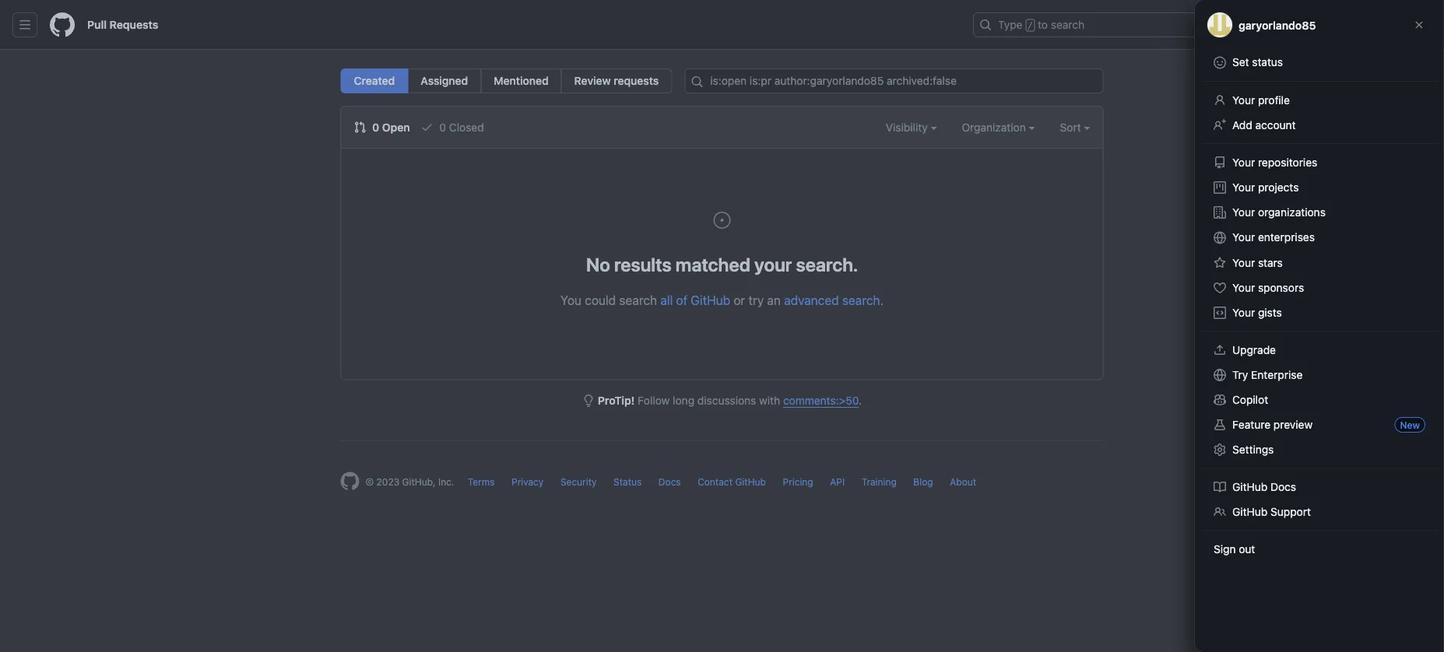 Task type: locate. For each thing, give the bounding box(es) containing it.
0 right git pull request image in the left of the page
[[372, 121, 379, 134]]

5 your from the top
[[1233, 231, 1255, 244]]

your profile
[[1233, 94, 1290, 107]]

sponsors
[[1258, 281, 1304, 294]]

set status button
[[1208, 50, 1432, 76]]

0 right check image
[[439, 121, 446, 134]]

advanced search link
[[784, 293, 880, 308]]

your organizations link
[[1208, 200, 1432, 225]]

0 for closed
[[439, 121, 446, 134]]

type
[[998, 18, 1023, 31]]

1 horizontal spatial docs
[[1271, 481, 1296, 494]]

your left projects
[[1233, 181, 1255, 194]]

0 vertical spatial .
[[880, 293, 884, 308]]

docs
[[659, 477, 681, 488], [1271, 481, 1296, 494]]

6 your from the top
[[1233, 257, 1255, 269]]

terms link
[[468, 477, 495, 488]]

blog
[[914, 477, 933, 488]]

© 2023 github, inc.
[[366, 477, 454, 488]]

pricing link
[[783, 477, 813, 488]]

an
[[767, 293, 781, 308]]

long
[[673, 394, 695, 407]]

your up your stars
[[1233, 231, 1255, 244]]

all
[[661, 293, 673, 308]]

protip!
[[598, 394, 635, 407]]

your projects link
[[1208, 175, 1432, 200]]

1 0 from the left
[[372, 121, 379, 134]]

your
[[1233, 94, 1255, 107], [1233, 156, 1255, 169], [1233, 181, 1255, 194], [1233, 206, 1255, 219], [1233, 231, 1255, 244], [1233, 257, 1255, 269], [1233, 281, 1255, 294], [1233, 306, 1255, 319]]

all of github link
[[661, 293, 730, 308]]

profile
[[1258, 94, 1290, 107]]

your up your projects
[[1233, 156, 1255, 169]]

1 horizontal spatial .
[[880, 293, 884, 308]]

of
[[676, 293, 688, 308]]

git pull request image
[[354, 121, 366, 134]]

organization
[[962, 121, 1029, 134]]

try
[[1233, 369, 1248, 382]]

sign out link
[[1208, 537, 1432, 562]]

github down github docs
[[1233, 506, 1268, 519]]

your inside "link"
[[1233, 231, 1255, 244]]

no
[[586, 253, 610, 275]]

add
[[1233, 119, 1253, 132]]

api
[[830, 477, 845, 488]]

docs up support on the bottom right
[[1271, 481, 1296, 494]]

gists
[[1258, 306, 1282, 319]]

feature
[[1233, 419, 1271, 431]]

0 closed link
[[421, 119, 484, 135]]

your sponsors link
[[1208, 276, 1432, 301]]

security link
[[561, 477, 597, 488]]

1 horizontal spatial 0
[[439, 121, 446, 134]]

closed
[[449, 121, 484, 134]]

Search all issues text field
[[685, 69, 1104, 93]]

8 your from the top
[[1233, 306, 1255, 319]]

1 vertical spatial .
[[859, 394, 862, 407]]

set status
[[1233, 56, 1283, 69]]

dialog
[[1195, 0, 1444, 652]]

2 your from the top
[[1233, 156, 1255, 169]]

requests
[[109, 18, 158, 31]]

sort button
[[1060, 119, 1090, 135]]

1 your from the top
[[1233, 94, 1255, 107]]

projects
[[1258, 181, 1299, 194]]

your enterprises
[[1233, 231, 1315, 244]]

your left stars
[[1233, 257, 1255, 269]]

your for your repositories
[[1233, 156, 1255, 169]]

Issues search field
[[685, 69, 1104, 93]]

status
[[614, 477, 642, 488]]

your gists
[[1233, 306, 1282, 319]]

0
[[372, 121, 379, 134], [439, 121, 446, 134]]

0 horizontal spatial 0
[[372, 121, 379, 134]]

your for your gists
[[1233, 306, 1255, 319]]

copilot
[[1233, 394, 1269, 406]]

discussions
[[698, 394, 756, 407]]

api link
[[830, 477, 845, 488]]

7 your from the top
[[1233, 281, 1255, 294]]

plus image
[[1272, 19, 1285, 31]]

visibility button
[[886, 119, 937, 135]]

check image
[[421, 121, 433, 134]]

github up github support
[[1233, 481, 1268, 494]]

assigned link
[[407, 69, 481, 93]]

search down search.
[[842, 293, 880, 308]]

github support
[[1233, 506, 1311, 519]]

triangle down image
[[1288, 18, 1300, 30]]

enterprise
[[1251, 369, 1303, 382]]

your projects
[[1233, 181, 1299, 194]]

feature preview
[[1233, 419, 1313, 431]]

1 horizontal spatial search
[[842, 293, 880, 308]]

your up add
[[1233, 94, 1255, 107]]

upgrade link
[[1208, 338, 1432, 363]]

with
[[759, 394, 780, 407]]

search left all
[[619, 293, 657, 308]]

advanced
[[784, 293, 839, 308]]

about
[[950, 477, 976, 488]]

search right to
[[1051, 18, 1085, 31]]

dialog containing garyorlando85
[[1195, 0, 1444, 652]]

repositories
[[1258, 156, 1318, 169]]

your left the gists
[[1233, 306, 1255, 319]]

docs right status link
[[659, 477, 681, 488]]

training link
[[862, 477, 897, 488]]

2023
[[377, 477, 400, 488]]

mentioned link
[[481, 69, 562, 93]]

github inside 'link'
[[1233, 481, 1268, 494]]

review requests
[[574, 74, 659, 87]]

try
[[749, 293, 764, 308]]

results
[[614, 253, 672, 275]]

your for your projects
[[1233, 181, 1255, 194]]

visibility
[[886, 121, 931, 134]]

issue opened image
[[713, 211, 732, 230]]

4 your from the top
[[1233, 206, 1255, 219]]

or
[[734, 293, 745, 308]]

3 your from the top
[[1233, 181, 1255, 194]]

.
[[880, 293, 884, 308], [859, 394, 862, 407]]

your for your organizations
[[1233, 206, 1255, 219]]

your up 'your gists'
[[1233, 281, 1255, 294]]

your down your projects
[[1233, 206, 1255, 219]]

github right of
[[691, 293, 730, 308]]

2 0 from the left
[[439, 121, 446, 134]]

0 closed
[[437, 121, 484, 134]]



Task type: describe. For each thing, give the bounding box(es) containing it.
your sponsors
[[1233, 281, 1304, 294]]

matched
[[676, 253, 751, 275]]

set
[[1233, 56, 1249, 69]]

settings link
[[1208, 438, 1432, 463]]

to
[[1038, 18, 1048, 31]]

try enterprise link
[[1208, 363, 1432, 388]]

©
[[366, 477, 374, 488]]

privacy link
[[512, 477, 544, 488]]

protip! follow long discussions with comments:>50 .
[[598, 394, 862, 407]]

command palette image
[[1227, 19, 1240, 31]]

github docs
[[1233, 481, 1296, 494]]

no results matched your search.
[[586, 253, 858, 275]]

add account
[[1233, 119, 1296, 132]]

contact github
[[698, 477, 766, 488]]

docs inside 'link'
[[1271, 481, 1296, 494]]

github docs link
[[1208, 475, 1432, 500]]

your
[[755, 253, 792, 275]]

organization button
[[962, 119, 1035, 135]]

sign
[[1214, 543, 1236, 556]]

your for your enterprises
[[1233, 231, 1255, 244]]

privacy
[[512, 477, 544, 488]]

mentioned
[[494, 74, 549, 87]]

account
[[1256, 119, 1296, 132]]

try enterprise
[[1233, 369, 1303, 382]]

your for your sponsors
[[1233, 281, 1255, 294]]

stars
[[1258, 257, 1283, 269]]

pull requests element
[[341, 69, 672, 93]]

comments:>50
[[783, 394, 859, 407]]

copilot link
[[1208, 388, 1432, 413]]

training
[[862, 477, 897, 488]]

contact
[[698, 477, 733, 488]]

garyorlando85
[[1239, 18, 1316, 31]]

light bulb image
[[582, 395, 595, 407]]

contact github link
[[698, 477, 766, 488]]

preview
[[1274, 419, 1313, 431]]

security
[[561, 477, 597, 488]]

you could search all of github or try an advanced search .
[[561, 293, 884, 308]]

0 open link
[[354, 119, 410, 135]]

status
[[1252, 56, 1283, 69]]

your repositories
[[1233, 156, 1318, 169]]

enterprises
[[1258, 231, 1315, 244]]

add account link
[[1208, 113, 1432, 138]]

type / to search
[[998, 18, 1085, 31]]

0 horizontal spatial search
[[619, 293, 657, 308]]

github right contact
[[735, 477, 766, 488]]

search image
[[691, 76, 703, 88]]

your for your profile
[[1233, 94, 1255, 107]]

terms
[[468, 477, 495, 488]]

your repositories link
[[1208, 150, 1432, 175]]

blog link
[[914, 477, 933, 488]]

you
[[561, 293, 582, 308]]

requests
[[614, 74, 659, 87]]

sort
[[1060, 121, 1081, 134]]

about link
[[950, 477, 976, 488]]

0 horizontal spatial docs
[[659, 477, 681, 488]]

your stars
[[1233, 257, 1283, 269]]

pricing
[[783, 477, 813, 488]]

your profile link
[[1208, 88, 1432, 113]]

2 horizontal spatial search
[[1051, 18, 1085, 31]]

organizations
[[1258, 206, 1326, 219]]

review
[[574, 74, 611, 87]]

your enterprises link
[[1208, 225, 1432, 251]]

assigned
[[421, 74, 468, 87]]

github support link
[[1208, 500, 1432, 525]]

feature preview button
[[1208, 413, 1432, 438]]

search.
[[796, 253, 858, 275]]

homepage image
[[50, 12, 75, 37]]

github,
[[402, 477, 436, 488]]

close image
[[1413, 19, 1426, 31]]

pull requests
[[87, 18, 158, 31]]

your stars link
[[1208, 251, 1432, 276]]

docs link
[[659, 477, 681, 488]]

review requests link
[[561, 69, 672, 93]]

/
[[1028, 20, 1033, 31]]

0 for open
[[372, 121, 379, 134]]

comments:>50 link
[[783, 394, 859, 407]]

your gists link
[[1208, 301, 1432, 325]]

0 horizontal spatial .
[[859, 394, 862, 407]]

homepage image
[[341, 472, 359, 491]]

0 open
[[369, 121, 410, 134]]

your for your stars
[[1233, 257, 1255, 269]]

open
[[382, 121, 410, 134]]



Task type: vqa. For each thing, say whether or not it's contained in the screenshot.
Pricing link
yes



